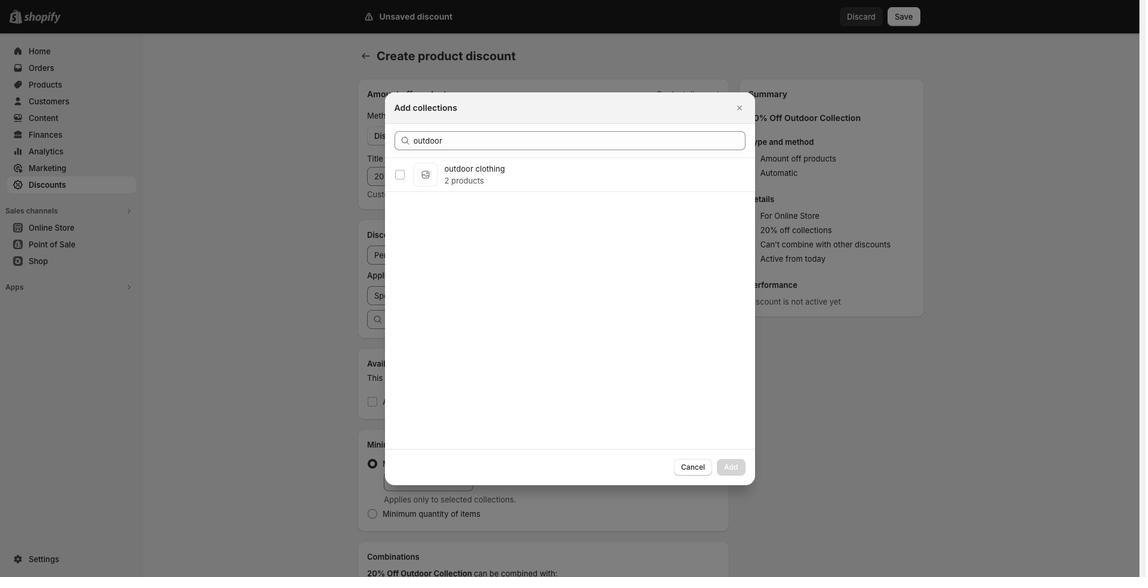 Task type: describe. For each thing, give the bounding box(es) containing it.
shopify image
[[24, 12, 61, 24]]



Task type: locate. For each thing, give the bounding box(es) containing it.
Search collections text field
[[413, 131, 745, 150]]

dialog
[[0, 92, 1139, 486]]



